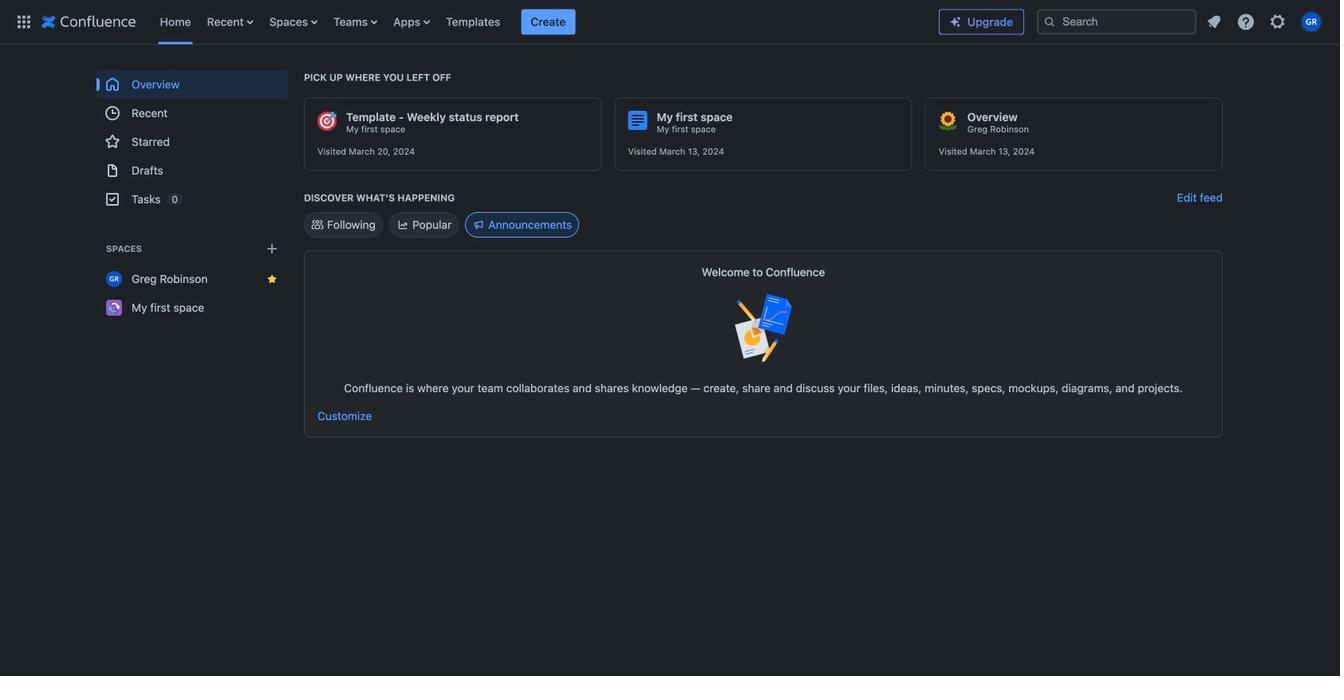 Task type: locate. For each thing, give the bounding box(es) containing it.
1 horizontal spatial list
[[1200, 8, 1331, 36]]

:dart: image
[[318, 112, 337, 131], [318, 112, 337, 131]]

0 horizontal spatial list
[[152, 0, 939, 44]]

confluence image
[[41, 12, 136, 32], [41, 12, 136, 32]]

Search field
[[1037, 9, 1197, 35]]

group
[[97, 70, 288, 214]]

list
[[152, 0, 939, 44], [1200, 8, 1331, 36]]

list item
[[521, 9, 576, 35]]

global element
[[10, 0, 939, 44]]

premium image
[[950, 16, 962, 28]]

create a space image
[[263, 239, 282, 259]]

unstar this space image
[[266, 273, 279, 286]]

None search field
[[1037, 9, 1197, 35]]

appswitcher icon image
[[14, 12, 34, 32]]

notification icon image
[[1205, 12, 1224, 32]]

banner
[[0, 0, 1341, 45]]

:sunflower: image
[[939, 112, 958, 131]]



Task type: vqa. For each thing, say whether or not it's contained in the screenshot.
list item within list
yes



Task type: describe. For each thing, give the bounding box(es) containing it.
list for premium icon
[[1200, 8, 1331, 36]]

:sunflower: image
[[939, 112, 958, 131]]

help icon image
[[1237, 12, 1256, 32]]

list item inside "list"
[[521, 9, 576, 35]]

list for the 'appswitcher icon'
[[152, 0, 939, 44]]

search image
[[1044, 16, 1057, 28]]

settings icon image
[[1269, 12, 1288, 32]]



